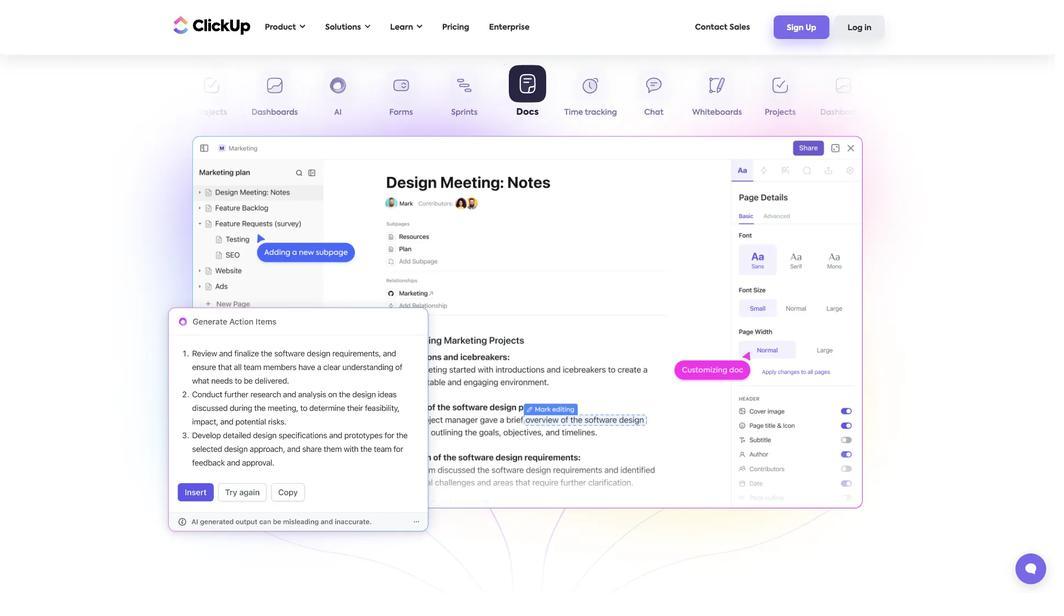 Task type: describe. For each thing, give the bounding box(es) containing it.
in
[[865, 24, 872, 32]]

2 projects button from the left
[[749, 70, 812, 121]]

clickup image
[[170, 15, 251, 36]]

sign up
[[787, 24, 816, 32]]

product
[[265, 23, 296, 31]]

product button
[[259, 16, 311, 38]]

time
[[564, 109, 583, 116]]

sprints
[[451, 109, 478, 116]]

1 dashboards from the left
[[252, 109, 298, 116]]

pricing link
[[437, 16, 475, 38]]

up
[[806, 24, 816, 32]]

ai button
[[306, 70, 370, 121]]

1 whiteboards from the left
[[123, 109, 173, 116]]

sales
[[729, 23, 750, 31]]

sign
[[787, 24, 804, 32]]

sign up button
[[774, 15, 830, 39]]

projects for second the projects button from left
[[765, 109, 796, 116]]

tracking
[[585, 109, 617, 116]]

chat
[[644, 109, 664, 116]]

solutions
[[325, 23, 361, 31]]

ai
[[334, 109, 342, 116]]

sprints button
[[433, 70, 496, 121]]

2 dashboards from the left
[[820, 109, 867, 116]]

time tracking button
[[559, 70, 622, 121]]

pricing
[[442, 23, 469, 31]]



Task type: vqa. For each thing, say whether or not it's contained in the screenshot.
rightmost Whiteboards 'button'
yes



Task type: locate. For each thing, give the bounding box(es) containing it.
projects for 2nd the projects button from the right
[[196, 109, 227, 116]]

contact sales
[[695, 23, 750, 31]]

0 horizontal spatial whiteboards button
[[117, 70, 180, 121]]

1 horizontal spatial projects
[[765, 109, 796, 116]]

0 horizontal spatial projects button
[[180, 70, 243, 121]]

docs
[[516, 108, 539, 116]]

forms button
[[370, 70, 433, 121]]

enterprise link
[[484, 16, 535, 38]]

projects button
[[180, 70, 243, 121], [749, 70, 812, 121]]

learn button
[[385, 16, 428, 38]]

log in link
[[834, 15, 885, 39]]

2 whiteboards button from the left
[[686, 70, 749, 121]]

0 horizontal spatial dashboards button
[[243, 70, 306, 121]]

1 whiteboards button from the left
[[117, 70, 180, 121]]

0 horizontal spatial dashboards
[[252, 109, 298, 116]]

contact
[[695, 23, 728, 31]]

projects
[[196, 109, 227, 116], [765, 109, 796, 116]]

1 horizontal spatial projects button
[[749, 70, 812, 121]]

log in
[[848, 24, 872, 32]]

1 horizontal spatial whiteboards button
[[686, 70, 749, 121]]

docs button
[[496, 65, 559, 120]]

2 dashboards button from the left
[[812, 70, 875, 121]]

enterprise
[[489, 23, 530, 31]]

0 horizontal spatial projects
[[196, 109, 227, 116]]

1 projects from the left
[[196, 109, 227, 116]]

0 horizontal spatial whiteboards
[[123, 109, 173, 116]]

1 projects button from the left
[[180, 70, 243, 121]]

chat button
[[622, 70, 686, 121]]

docs image
[[192, 136, 863, 509], [154, 295, 442, 547]]

2 projects from the left
[[765, 109, 796, 116]]

dashboards
[[252, 109, 298, 116], [820, 109, 867, 116]]

dashboards button
[[243, 70, 306, 121], [812, 70, 875, 121]]

1 horizontal spatial whiteboards
[[692, 109, 742, 116]]

log
[[848, 24, 863, 32]]

2 whiteboards from the left
[[692, 109, 742, 116]]

1 dashboards button from the left
[[243, 70, 306, 121]]

contact sales link
[[689, 16, 755, 38]]

time tracking
[[564, 109, 617, 116]]

whiteboards
[[123, 109, 173, 116], [692, 109, 742, 116]]

1 horizontal spatial dashboards
[[820, 109, 867, 116]]

solutions button
[[320, 16, 376, 38]]

whiteboards button
[[117, 70, 180, 121], [686, 70, 749, 121]]

learn
[[390, 23, 413, 31]]

forms
[[389, 109, 413, 116]]

1 horizontal spatial dashboards button
[[812, 70, 875, 121]]



